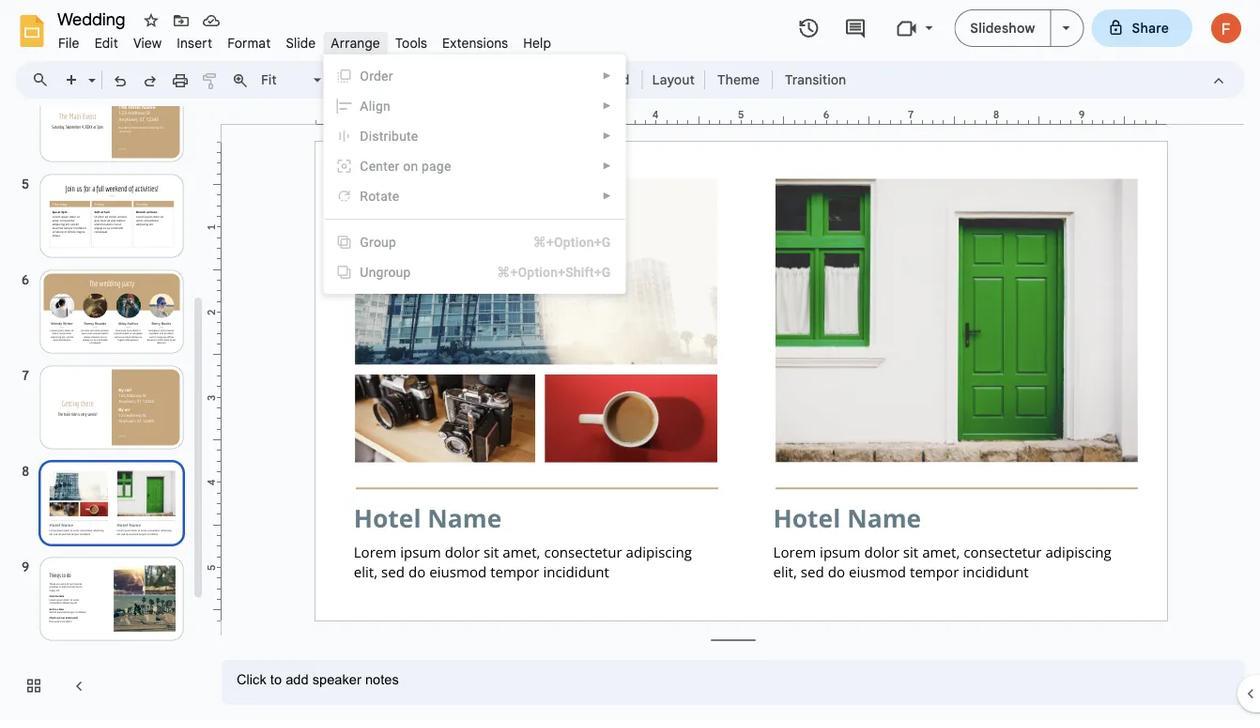 Task type: describe. For each thing, give the bounding box(es) containing it.
menu item containing u
[[324, 257, 625, 287]]

r
[[360, 188, 368, 204]]

u
[[360, 264, 369, 280]]

menu bar inside menu bar banner
[[51, 24, 559, 55]]

help menu item
[[516, 32, 559, 54]]

slideshow
[[970, 20, 1035, 36]]

help
[[523, 35, 551, 51]]

menu item containing a
[[324, 91, 625, 121]]

slide
[[286, 35, 316, 51]]

ngroup
[[369, 264, 411, 280]]

► for rder
[[602, 70, 612, 81]]

presentation options image
[[1062, 26, 1070, 30]]

edit menu item
[[87, 32, 126, 54]]

⌘+option+shift+g element
[[474, 263, 611, 282]]

navigation inside application
[[0, 73, 207, 720]]

extensions menu item
[[435, 32, 516, 54]]

arrange
[[331, 35, 380, 51]]

o
[[360, 68, 369, 84]]

layout
[[652, 71, 695, 88]]

menu item containing c
[[324, 151, 625, 181]]

extensions
[[442, 35, 508, 51]]

share button
[[1092, 9, 1192, 47]]

⌘+option+g
[[533, 234, 611, 250]]

roup
[[369, 234, 396, 250]]

slide menu item
[[278, 32, 323, 54]]

distribute d element
[[360, 128, 424, 144]]

transition button
[[777, 66, 855, 94]]

o rder
[[360, 68, 393, 84]]

a lign
[[360, 98, 390, 114]]

order o element
[[360, 68, 399, 84]]

main toolbar
[[55, 66, 856, 94]]

new slide with layout image
[[84, 68, 96, 74]]

d
[[360, 128, 369, 144]]

menu item containing r
[[324, 181, 625, 211]]

enter
[[369, 158, 400, 174]]

► for istribute
[[602, 131, 612, 141]]

application containing slideshow
[[0, 0, 1260, 720]]

view
[[133, 35, 162, 51]]

center on page c element
[[360, 158, 457, 174]]

⌘+option+shift+g
[[497, 264, 611, 280]]

insert menu item
[[169, 32, 220, 54]]

c enter on page
[[360, 158, 451, 174]]

rotate r element
[[360, 188, 405, 204]]

background button
[[546, 66, 638, 94]]

background
[[555, 71, 630, 88]]

tools
[[395, 35, 427, 51]]



Task type: locate. For each thing, give the bounding box(es) containing it.
menu item containing o
[[324, 61, 625, 91]]

4 ► from the top
[[602, 161, 612, 171]]

⌘+option+g element
[[511, 233, 611, 252]]

3 ► from the top
[[602, 131, 612, 141]]

align a element
[[360, 98, 396, 114]]

istribute
[[369, 128, 418, 144]]

menu item containing d
[[324, 121, 625, 151]]

5 menu item from the top
[[324, 181, 625, 211]]

►
[[602, 70, 612, 81], [602, 100, 612, 111], [602, 131, 612, 141], [602, 161, 612, 171], [602, 191, 612, 201]]

file
[[58, 35, 79, 51]]

2 menu item from the top
[[324, 91, 625, 121]]

a
[[360, 98, 369, 114]]

1 menu item from the top
[[324, 61, 625, 91]]

Zoom field
[[255, 67, 330, 94]]

transition
[[785, 71, 846, 88]]

page
[[422, 158, 451, 174]]

navigation
[[0, 73, 207, 720]]

6 menu item from the top
[[324, 227, 625, 257]]

► for enter on page
[[602, 161, 612, 171]]

5 ► from the top
[[602, 191, 612, 201]]

Star checkbox
[[138, 8, 164, 34]]

file menu item
[[51, 32, 87, 54]]

menu inside application
[[323, 54, 626, 294]]

r otate
[[360, 188, 399, 204]]

menu item containing g
[[324, 227, 625, 257]]

ungroup u element
[[360, 264, 417, 280]]

otate
[[368, 188, 399, 204]]

share
[[1132, 20, 1169, 36]]

d istribute
[[360, 128, 418, 144]]

7 menu item from the top
[[324, 257, 625, 287]]

tools menu item
[[388, 32, 435, 54]]

2 ► from the top
[[602, 100, 612, 111]]

application
[[0, 0, 1260, 720]]

format menu item
[[220, 32, 278, 54]]

menu containing o
[[323, 54, 626, 294]]

edit
[[94, 35, 118, 51]]

Rename text field
[[51, 8, 136, 30]]

slideshow button
[[954, 9, 1051, 47]]

lign
[[369, 98, 390, 114]]

menu
[[323, 54, 626, 294]]

format
[[227, 35, 271, 51]]

Zoom text field
[[258, 67, 311, 93]]

menu bar containing file
[[51, 24, 559, 55]]

theme
[[717, 71, 760, 88]]

menu bar
[[51, 24, 559, 55]]

view menu item
[[126, 32, 169, 54]]

g
[[360, 234, 369, 250]]

4 menu item from the top
[[324, 151, 625, 181]]

Menus field
[[23, 67, 65, 93]]

u ngroup
[[360, 264, 411, 280]]

on
[[403, 158, 418, 174]]

g roup
[[360, 234, 396, 250]]

menu bar banner
[[0, 0, 1260, 720]]

rder
[[369, 68, 393, 84]]

► for otate
[[602, 191, 612, 201]]

insert
[[177, 35, 212, 51]]

c
[[360, 158, 369, 174]]

1 ► from the top
[[602, 70, 612, 81]]

group g element
[[360, 234, 402, 250]]

theme button
[[709, 66, 768, 94]]

arrange menu item
[[323, 32, 388, 54]]

► for lign
[[602, 100, 612, 111]]

layout button
[[646, 66, 700, 94]]

3 menu item from the top
[[324, 121, 625, 151]]

menu item
[[324, 61, 625, 91], [324, 91, 625, 121], [324, 121, 625, 151], [324, 151, 625, 181], [324, 181, 625, 211], [324, 227, 625, 257], [324, 257, 625, 287]]



Task type: vqa. For each thing, say whether or not it's contained in the screenshot.


